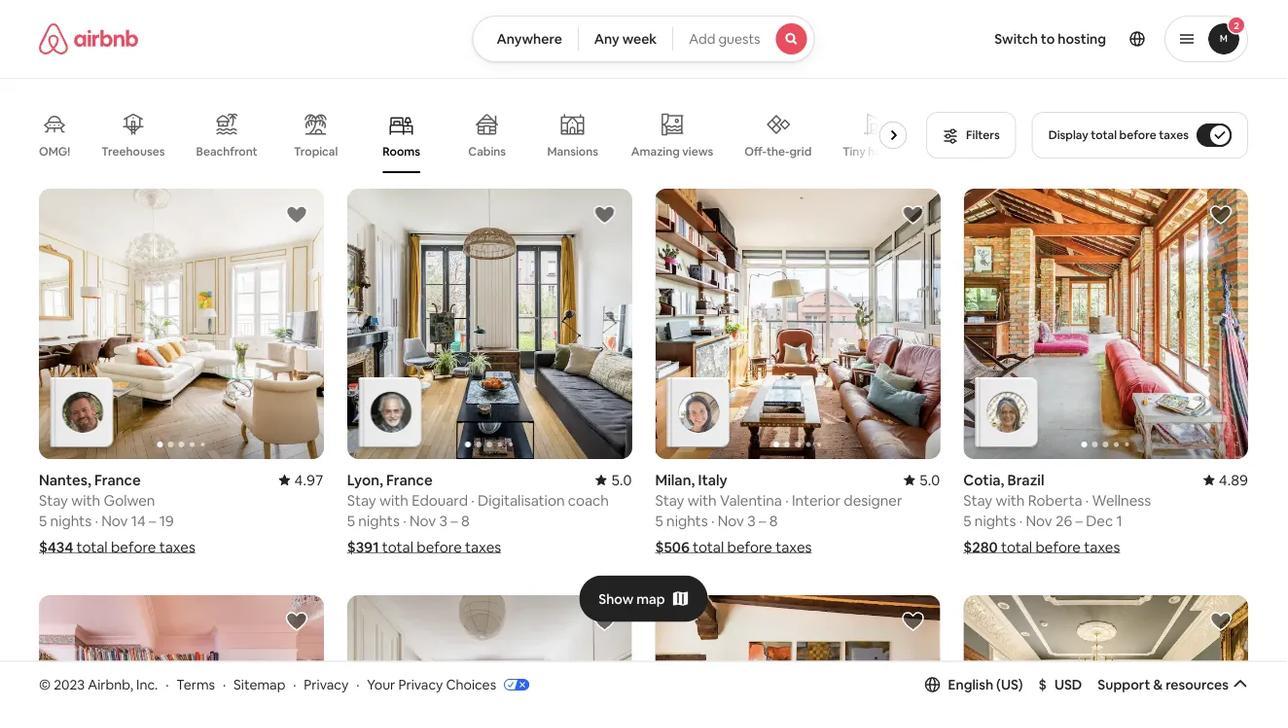 Task type: locate. For each thing, give the bounding box(es) containing it.
5 up $391
[[347, 512, 355, 531]]

1 horizontal spatial 5.0 out of 5 average rating image
[[904, 471, 941, 490]]

1 5 from the left
[[39, 512, 47, 531]]

taxes
[[1160, 128, 1190, 143], [159, 538, 196, 557], [465, 538, 502, 557], [776, 538, 812, 557], [1085, 538, 1121, 557]]

add to wishlist: nantes, france image
[[285, 203, 308, 227]]

nov inside lyon, france stay with edouard · digitalisation coach 5 nights · nov 3 – 8 $391 total before taxes
[[410, 512, 436, 531]]

taxes inside button
[[1160, 128, 1190, 143]]

stay down nantes,
[[39, 491, 68, 510]]

nights up $506 at the right bottom of page
[[667, 512, 708, 531]]

rooms
[[383, 144, 421, 159]]

off-
[[745, 144, 767, 159]]

with down lyon,
[[380, 491, 409, 510]]

1 5.0 out of 5 average rating image from the left
[[596, 471, 632, 490]]

privacy link
[[304, 676, 349, 694]]

france for edouard
[[386, 471, 433, 490]]

with inside "cotia, brazil stay with roberta · wellness 5 nights · nov 26 – dec 1 $280 total before taxes"
[[996, 491, 1026, 510]]

before down 14
[[111, 538, 156, 557]]

add
[[689, 30, 716, 48]]

total for milan, italy stay with valentina · interior designer 5 nights · nov 3 – 8 $506 total before taxes
[[693, 538, 725, 557]]

– down edouard
[[451, 512, 458, 531]]

3 nov from the left
[[718, 512, 745, 531]]

2 with from the left
[[380, 491, 409, 510]]

your privacy choices link
[[367, 676, 530, 695]]

add to wishlist: cotia, brazil image
[[1210, 203, 1233, 227]]

golwen
[[104, 491, 155, 510]]

total for lyon, france stay with edouard · digitalisation coach 5 nights · nov 3 – 8 $391 total before taxes
[[382, 538, 414, 557]]

before down 26
[[1036, 538, 1081, 557]]

coach
[[568, 491, 609, 510]]

1 with from the left
[[71, 491, 100, 510]]

stay down milan,
[[656, 491, 685, 510]]

nights up the $434
[[50, 512, 92, 531]]

total inside 'milan, italy stay with valentina · interior designer 5 nights · nov 3 – 8 $506 total before taxes'
[[693, 538, 725, 557]]

taxes inside lyon, france stay with edouard · digitalisation coach 5 nights · nov 3 – 8 $391 total before taxes
[[465, 538, 502, 557]]

3 5 from the left
[[656, 512, 664, 531]]

5 inside 'milan, italy stay with valentina · interior designer 5 nights · nov 3 – 8 $506 total before taxes'
[[656, 512, 664, 531]]

privacy left your
[[304, 676, 349, 694]]

before down valentina
[[728, 538, 773, 557]]

brazil
[[1008, 471, 1045, 490]]

1 horizontal spatial 3
[[748, 512, 756, 531]]

nov
[[101, 512, 128, 531], [410, 512, 436, 531], [718, 512, 745, 531], [1027, 512, 1053, 531]]

nov down valentina
[[718, 512, 745, 531]]

0 horizontal spatial 5.0
[[612, 471, 632, 490]]

stay inside nantes, france stay with golwen 5 nights · nov 14 – 19 $434 total before taxes
[[39, 491, 68, 510]]

nights up $280
[[975, 512, 1017, 531]]

total right $280
[[1002, 538, 1033, 557]]

total inside "cotia, brazil stay with roberta · wellness 5 nights · nov 26 – dec 1 $280 total before taxes"
[[1002, 538, 1033, 557]]

total right the $434
[[76, 538, 108, 557]]

1 – from the left
[[149, 512, 156, 531]]

4 nov from the left
[[1027, 512, 1053, 531]]

terms link
[[177, 676, 215, 694]]

with inside 'milan, italy stay with valentina · interior designer 5 nights · nov 3 – 8 $506 total before taxes'
[[688, 491, 717, 510]]

privacy
[[304, 676, 349, 694], [399, 676, 443, 694]]

before inside nantes, france stay with golwen 5 nights · nov 14 – 19 $434 total before taxes
[[111, 538, 156, 557]]

3 nights from the left
[[667, 512, 708, 531]]

2 stay from the left
[[347, 491, 376, 510]]

before inside lyon, france stay with edouard · digitalisation coach 5 nights · nov 3 – 8 $391 total before taxes
[[417, 538, 462, 557]]

france inside lyon, france stay with edouard · digitalisation coach 5 nights · nov 3 – 8 $391 total before taxes
[[386, 471, 433, 490]]

stay inside lyon, france stay with edouard · digitalisation coach 5 nights · nov 3 – 8 $391 total before taxes
[[347, 491, 376, 510]]

3 – from the left
[[759, 512, 767, 531]]

with down nantes,
[[71, 491, 100, 510]]

1 horizontal spatial france
[[386, 471, 433, 490]]

total right $391
[[382, 538, 414, 557]]

before down edouard
[[417, 538, 462, 557]]

add to wishlist: lyon, france image down mansions on the left of the page
[[593, 203, 617, 227]]

digitalisation
[[478, 491, 565, 510]]

1 france from the left
[[94, 471, 141, 490]]

with down italy
[[688, 491, 717, 510]]

omg!
[[39, 144, 70, 159]]

tropical
[[294, 144, 338, 159]]

total right $506 at the right bottom of page
[[693, 538, 725, 557]]

1 5.0 from the left
[[612, 471, 632, 490]]

5.0
[[612, 471, 632, 490], [920, 471, 941, 490]]

nights up $391
[[359, 512, 400, 531]]

nights
[[50, 512, 92, 531], [359, 512, 400, 531], [667, 512, 708, 531], [975, 512, 1017, 531]]

milan,
[[656, 471, 695, 490]]

guests
[[719, 30, 761, 48]]

switch to hosting
[[995, 30, 1107, 48]]

airbnb,
[[88, 676, 133, 694]]

3 with from the left
[[688, 491, 717, 510]]

8 down valentina
[[770, 512, 778, 531]]

3
[[440, 512, 448, 531], [748, 512, 756, 531]]

5.0 out of 5 average rating image left cotia, at the bottom of page
[[904, 471, 941, 490]]

add to wishlist: lyon, france image down show
[[593, 611, 617, 634]]

wellness
[[1093, 491, 1152, 510]]

&
[[1154, 676, 1164, 694]]

5.0 out of 5 average rating image for milan, italy stay with valentina · interior designer 5 nights · nov 3 – 8 $506 total before taxes
[[904, 471, 941, 490]]

taxes for lyon, france stay with edouard · digitalisation coach 5 nights · nov 3 – 8 $391 total before taxes
[[465, 538, 502, 557]]

privacy right your
[[399, 676, 443, 694]]

english (us)
[[949, 676, 1024, 694]]

–
[[149, 512, 156, 531], [451, 512, 458, 531], [759, 512, 767, 531], [1076, 512, 1084, 531]]

stay for cotia, brazil
[[964, 491, 993, 510]]

filters
[[967, 128, 1000, 143]]

stay
[[39, 491, 68, 510], [347, 491, 376, 510], [656, 491, 685, 510], [964, 491, 993, 510]]

before
[[1120, 128, 1157, 143], [111, 538, 156, 557], [417, 538, 462, 557], [728, 538, 773, 557], [1036, 538, 1081, 557]]

terms
[[177, 676, 215, 694]]

8 inside 'milan, italy stay with valentina · interior designer 5 nights · nov 3 – 8 $506 total before taxes'
[[770, 512, 778, 531]]

0 horizontal spatial 5.0 out of 5 average rating image
[[596, 471, 632, 490]]

your
[[367, 676, 396, 694]]

4 stay from the left
[[964, 491, 993, 510]]

france up golwen
[[94, 471, 141, 490]]

3 stay from the left
[[656, 491, 685, 510]]

france
[[94, 471, 141, 490], [386, 471, 433, 490]]

stay down lyon,
[[347, 491, 376, 510]]

3 inside 'milan, italy stay with valentina · interior designer 5 nights · nov 3 – 8 $506 total before taxes'
[[748, 512, 756, 531]]

profile element
[[839, 0, 1249, 78]]

add to wishlist: milan, italy image
[[902, 203, 925, 227]]

1 8 from the left
[[461, 512, 470, 531]]

0 horizontal spatial france
[[94, 471, 141, 490]]

show map button
[[580, 576, 708, 623]]

2
[[1235, 19, 1240, 32]]

5.0 left milan,
[[612, 471, 632, 490]]

nov down edouard
[[410, 512, 436, 531]]

5.0 out of 5 average rating image up "coach"
[[596, 471, 632, 490]]

0 horizontal spatial 3
[[440, 512, 448, 531]]

anywhere
[[497, 30, 562, 48]]

8 down edouard
[[461, 512, 470, 531]]

2 5.0 out of 5 average rating image from the left
[[904, 471, 941, 490]]

1 add to wishlist: lyon, france image from the top
[[593, 203, 617, 227]]

– left 19
[[149, 512, 156, 531]]

any week
[[595, 30, 657, 48]]

stay down cotia, at the bottom of page
[[964, 491, 993, 510]]

1 horizontal spatial privacy
[[399, 676, 443, 694]]

5.0 left cotia, at the bottom of page
[[920, 471, 941, 490]]

5.0 out of 5 average rating image
[[596, 471, 632, 490], [904, 471, 941, 490]]

0 vertical spatial add to wishlist: lyon, france image
[[593, 203, 617, 227]]

1 nights from the left
[[50, 512, 92, 531]]

2 3 from the left
[[748, 512, 756, 531]]

8 inside lyon, france stay with edouard · digitalisation coach 5 nights · nov 3 – 8 $391 total before taxes
[[461, 512, 470, 531]]

2 – from the left
[[451, 512, 458, 531]]

group
[[39, 97, 915, 173], [39, 189, 324, 460], [347, 189, 632, 460], [656, 189, 941, 460], [964, 189, 1249, 460], [39, 596, 324, 709], [347, 596, 632, 709], [656, 596, 941, 709], [964, 596, 1249, 709]]

stay inside "cotia, brazil stay with roberta · wellness 5 nights · nov 26 – dec 1 $280 total before taxes"
[[964, 491, 993, 510]]

taxes inside nantes, france stay with golwen 5 nights · nov 14 – 19 $434 total before taxes
[[159, 538, 196, 557]]

8 for stay with edouard
[[461, 512, 470, 531]]

1 3 from the left
[[440, 512, 448, 531]]

None search field
[[473, 16, 815, 62]]

nov left 26
[[1027, 512, 1053, 531]]

1 horizontal spatial 5.0
[[920, 471, 941, 490]]

· inside nantes, france stay with golwen 5 nights · nov 14 – 19 $434 total before taxes
[[95, 512, 98, 531]]

3 down edouard
[[440, 512, 448, 531]]

treehouses
[[102, 144, 165, 159]]

0 horizontal spatial 8
[[461, 512, 470, 531]]

taxes inside 'milan, italy stay with valentina · interior designer 5 nights · nov 3 – 8 $506 total before taxes'
[[776, 538, 812, 557]]

france for golwen
[[94, 471, 141, 490]]

total right display
[[1092, 128, 1118, 143]]

with
[[71, 491, 100, 510], [380, 491, 409, 510], [688, 491, 717, 510], [996, 491, 1026, 510]]

5
[[39, 512, 47, 531], [347, 512, 355, 531], [656, 512, 664, 531], [964, 512, 972, 531]]

1
[[1117, 512, 1123, 531]]

4 with from the left
[[996, 491, 1026, 510]]

before inside "cotia, brazil stay with roberta · wellness 5 nights · nov 26 – dec 1 $280 total before taxes"
[[1036, 538, 1081, 557]]

taxes inside "cotia, brazil stay with roberta · wellness 5 nights · nov 26 – dec 1 $280 total before taxes"
[[1085, 538, 1121, 557]]

– right 26
[[1076, 512, 1084, 531]]

2 nov from the left
[[410, 512, 436, 531]]

– inside lyon, france stay with edouard · digitalisation coach 5 nights · nov 3 – 8 $391 total before taxes
[[451, 512, 458, 531]]

3 for stay with valentina
[[748, 512, 756, 531]]

2 france from the left
[[386, 471, 433, 490]]

2 5 from the left
[[347, 512, 355, 531]]

1 vertical spatial add to wishlist: lyon, france image
[[593, 611, 617, 634]]

add to wishlist: lyon, france image
[[593, 203, 617, 227], [593, 611, 617, 634]]

france up edouard
[[386, 471, 433, 490]]

sitemap
[[234, 676, 286, 694]]

before inside 'milan, italy stay with valentina · interior designer 5 nights · nov 3 – 8 $506 total before taxes'
[[728, 538, 773, 557]]

4 nights from the left
[[975, 512, 1017, 531]]

0 horizontal spatial privacy
[[304, 676, 349, 694]]

add to wishlist: carlisle, pennsylvania image
[[1210, 611, 1233, 634]]

france inside nantes, france stay with golwen 5 nights · nov 14 – 19 $434 total before taxes
[[94, 471, 141, 490]]

2 nights from the left
[[359, 512, 400, 531]]

stay for nantes, france
[[39, 491, 68, 510]]

4 – from the left
[[1076, 512, 1084, 531]]

with inside lyon, france stay with edouard · digitalisation coach 5 nights · nov 3 – 8 $391 total before taxes
[[380, 491, 409, 510]]

3 inside lyon, france stay with edouard · digitalisation coach 5 nights · nov 3 – 8 $391 total before taxes
[[440, 512, 448, 531]]

– down valentina
[[759, 512, 767, 531]]

english
[[949, 676, 994, 694]]

stay for milan, italy
[[656, 491, 685, 510]]

nights inside 'milan, italy stay with valentina · interior designer 5 nights · nov 3 – 8 $506 total before taxes'
[[667, 512, 708, 531]]

2 5.0 from the left
[[920, 471, 941, 490]]

total inside nantes, france stay with golwen 5 nights · nov 14 – 19 $434 total before taxes
[[76, 538, 108, 557]]

before right display
[[1120, 128, 1157, 143]]

with down brazil
[[996, 491, 1026, 510]]

nov left 14
[[101, 512, 128, 531]]

2 8 from the left
[[770, 512, 778, 531]]

support & resources button
[[1098, 676, 1249, 694]]

stay inside 'milan, italy stay with valentina · interior designer 5 nights · nov 3 – 8 $506 total before taxes'
[[656, 491, 685, 510]]

1 stay from the left
[[39, 491, 68, 510]]

5 up the $434
[[39, 512, 47, 531]]

5 up $280
[[964, 512, 972, 531]]

tiny homes
[[843, 144, 906, 159]]

with inside nantes, france stay with golwen 5 nights · nov 14 – 19 $434 total before taxes
[[71, 491, 100, 510]]

3 down valentina
[[748, 512, 756, 531]]

·
[[471, 491, 475, 510], [786, 491, 789, 510], [1086, 491, 1090, 510], [95, 512, 98, 531], [403, 512, 407, 531], [712, 512, 715, 531], [1020, 512, 1023, 531], [166, 676, 169, 694], [223, 676, 226, 694], [293, 676, 296, 694], [356, 676, 360, 694]]

total inside lyon, france stay with edouard · digitalisation coach 5 nights · nov 3 – 8 $391 total before taxes
[[382, 538, 414, 557]]

5 up $506 at the right bottom of page
[[656, 512, 664, 531]]

grid
[[790, 144, 812, 159]]

1 nov from the left
[[101, 512, 128, 531]]

tiny
[[843, 144, 866, 159]]

off-the-grid
[[745, 144, 812, 159]]

5.0 for lyon, france stay with edouard · digitalisation coach 5 nights · nov 3 – 8 $391 total before taxes
[[612, 471, 632, 490]]

nights inside lyon, france stay with edouard · digitalisation coach 5 nights · nov 3 – 8 $391 total before taxes
[[359, 512, 400, 531]]

total
[[1092, 128, 1118, 143], [76, 538, 108, 557], [382, 538, 414, 557], [693, 538, 725, 557], [1002, 538, 1033, 557]]

5.0 for milan, italy stay with valentina · interior designer 5 nights · nov 3 – 8 $506 total before taxes
[[920, 471, 941, 490]]

any week button
[[578, 16, 674, 62]]

1 horizontal spatial 8
[[770, 512, 778, 531]]

5 inside nantes, france stay with golwen 5 nights · nov 14 – 19 $434 total before taxes
[[39, 512, 47, 531]]

4 5 from the left
[[964, 512, 972, 531]]



Task type: vqa. For each thing, say whether or not it's contained in the screenshot.
animal?
no



Task type: describe. For each thing, give the bounding box(es) containing it.
designer
[[844, 491, 903, 510]]

group containing amazing views
[[39, 97, 915, 173]]

filters button
[[927, 112, 1017, 159]]

week
[[623, 30, 657, 48]]

your privacy choices
[[367, 676, 497, 694]]

before for milan, italy stay with valentina · interior designer 5 nights · nov 3 – 8 $506 total before taxes
[[728, 538, 773, 557]]

5.0 out of 5 average rating image for lyon, france stay with edouard · digitalisation coach 5 nights · nov 3 – 8 $391 total before taxes
[[596, 471, 632, 490]]

4.89 out of 5 average rating image
[[1204, 471, 1249, 490]]

terms · sitemap · privacy ·
[[177, 676, 360, 694]]

the-
[[767, 144, 790, 159]]

valentina
[[720, 491, 783, 510]]

cabins
[[469, 144, 506, 159]]

nights inside "cotia, brazil stay with roberta · wellness 5 nights · nov 26 – dec 1 $280 total before taxes"
[[975, 512, 1017, 531]]

display total before taxes button
[[1033, 112, 1249, 159]]

$
[[1039, 676, 1047, 694]]

nights inside nantes, france stay with golwen 5 nights · nov 14 – 19 $434 total before taxes
[[50, 512, 92, 531]]

none search field containing anywhere
[[473, 16, 815, 62]]

19
[[159, 512, 174, 531]]

support
[[1098, 676, 1151, 694]]

amazing
[[632, 144, 680, 159]]

add guests
[[689, 30, 761, 48]]

amazing views
[[632, 144, 714, 159]]

– inside 'milan, italy stay with valentina · interior designer 5 nights · nov 3 – 8 $506 total before taxes'
[[759, 512, 767, 531]]

©
[[39, 676, 51, 694]]

dec
[[1087, 512, 1114, 531]]

display
[[1049, 128, 1089, 143]]

nantes, france stay with golwen 5 nights · nov 14 – 19 $434 total before taxes
[[39, 471, 196, 557]]

italy
[[698, 471, 728, 490]]

© 2023 airbnb, inc. ·
[[39, 676, 169, 694]]

switch to hosting link
[[984, 18, 1119, 59]]

resources
[[1166, 676, 1230, 694]]

english (us) button
[[925, 676, 1024, 694]]

support & resources
[[1098, 676, 1230, 694]]

any
[[595, 30, 620, 48]]

4.97
[[295, 471, 324, 490]]

edouard
[[412, 491, 468, 510]]

total inside button
[[1092, 128, 1118, 143]]

nantes,
[[39, 471, 91, 490]]

anywhere button
[[473, 16, 579, 62]]

with for milan,
[[688, 491, 717, 510]]

map
[[637, 591, 666, 608]]

interior
[[792, 491, 841, 510]]

hosting
[[1058, 30, 1107, 48]]

2 privacy from the left
[[399, 676, 443, 694]]

$506
[[656, 538, 690, 557]]

add to wishlist: mexico city, mexico image
[[902, 611, 925, 634]]

stay for lyon, france
[[347, 491, 376, 510]]

taxes for cotia, brazil stay with roberta · wellness 5 nights · nov 26 – dec 1 $280 total before taxes
[[1085, 538, 1121, 557]]

show map
[[599, 591, 666, 608]]

1 privacy from the left
[[304, 676, 349, 694]]

to
[[1042, 30, 1056, 48]]

14
[[131, 512, 146, 531]]

26
[[1056, 512, 1073, 531]]

usd
[[1055, 676, 1083, 694]]

5 inside lyon, france stay with edouard · digitalisation coach 5 nights · nov 3 – 8 $391 total before taxes
[[347, 512, 355, 531]]

8 for stay with valentina
[[770, 512, 778, 531]]

with for cotia,
[[996, 491, 1026, 510]]

add to wishlist: london, uk image
[[285, 611, 308, 634]]

switch
[[995, 30, 1039, 48]]

sitemap link
[[234, 676, 286, 694]]

taxes for milan, italy stay with valentina · interior designer 5 nights · nov 3 – 8 $506 total before taxes
[[776, 538, 812, 557]]

views
[[683, 144, 714, 159]]

4.89
[[1220, 471, 1249, 490]]

milan, italy stay with valentina · interior designer 5 nights · nov 3 – 8 $506 total before taxes
[[656, 471, 903, 557]]

$391
[[347, 538, 379, 557]]

homes
[[869, 144, 906, 159]]

lyon,
[[347, 471, 383, 490]]

before for cotia, brazil stay with roberta · wellness 5 nights · nov 26 – dec 1 $280 total before taxes
[[1036, 538, 1081, 557]]

display total before taxes
[[1049, 128, 1190, 143]]

with for lyon,
[[380, 491, 409, 510]]

(us)
[[997, 676, 1024, 694]]

mansions
[[548, 144, 599, 159]]

before for lyon, france stay with edouard · digitalisation coach 5 nights · nov 3 – 8 $391 total before taxes
[[417, 538, 462, 557]]

add guests button
[[673, 16, 815, 62]]

nov inside nantes, france stay with golwen 5 nights · nov 14 – 19 $434 total before taxes
[[101, 512, 128, 531]]

– inside "cotia, brazil stay with roberta · wellness 5 nights · nov 26 – dec 1 $280 total before taxes"
[[1076, 512, 1084, 531]]

lyon, france stay with edouard · digitalisation coach 5 nights · nov 3 – 8 $391 total before taxes
[[347, 471, 609, 557]]

5 inside "cotia, brazil stay with roberta · wellness 5 nights · nov 26 – dec 1 $280 total before taxes"
[[964, 512, 972, 531]]

2 add to wishlist: lyon, france image from the top
[[593, 611, 617, 634]]

$434
[[39, 538, 73, 557]]

2023
[[54, 676, 85, 694]]

3 for stay with edouard
[[440, 512, 448, 531]]

4.97 out of 5 average rating image
[[279, 471, 324, 490]]

nov inside 'milan, italy stay with valentina · interior designer 5 nights · nov 3 – 8 $506 total before taxes'
[[718, 512, 745, 531]]

$280
[[964, 538, 999, 557]]

– inside nantes, france stay with golwen 5 nights · nov 14 – 19 $434 total before taxes
[[149, 512, 156, 531]]

2 button
[[1165, 16, 1249, 62]]

beachfront
[[196, 144, 258, 159]]

before inside button
[[1120, 128, 1157, 143]]

total for cotia, brazil stay with roberta · wellness 5 nights · nov 26 – dec 1 $280 total before taxes
[[1002, 538, 1033, 557]]

cotia, brazil stay with roberta · wellness 5 nights · nov 26 – dec 1 $280 total before taxes
[[964, 471, 1152, 557]]

roberta
[[1029, 491, 1083, 510]]

choices
[[446, 676, 497, 694]]

inc.
[[136, 676, 158, 694]]

with for nantes,
[[71, 491, 100, 510]]

show
[[599, 591, 634, 608]]

cotia,
[[964, 471, 1005, 490]]

nov inside "cotia, brazil stay with roberta · wellness 5 nights · nov 26 – dec 1 $280 total before taxes"
[[1027, 512, 1053, 531]]

$ usd
[[1039, 676, 1083, 694]]



